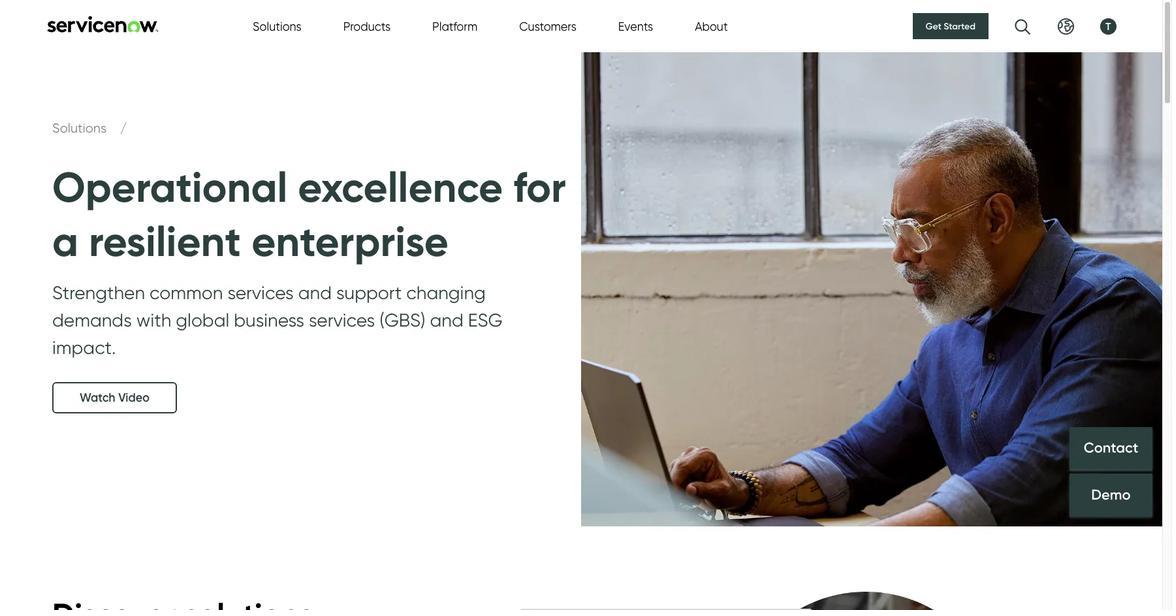 Task type: locate. For each thing, give the bounding box(es) containing it.
0 horizontal spatial services
[[228, 282, 294, 304]]

events button
[[619, 17, 653, 35]]

strengthen
[[52, 282, 145, 304]]

0 horizontal spatial and
[[298, 282, 332, 304]]

build a foundation for global business services image
[[517, 579, 1002, 610]]

services
[[228, 282, 294, 304], [309, 309, 375, 331]]

get started
[[926, 20, 976, 32]]

and
[[298, 282, 332, 304], [430, 309, 464, 331]]

watch video link
[[52, 382, 177, 414]]

changing
[[407, 282, 486, 304]]

1 horizontal spatial and
[[430, 309, 464, 331]]

strengthen common services and support changing demands with global business services (gbs) and esg impact.​
[[52, 282, 503, 359]]

about button
[[695, 17, 728, 35]]

impact.​
[[52, 337, 116, 359]]

customers button
[[519, 17, 577, 35]]

started
[[944, 20, 976, 32]]

services down 'support'
[[309, 309, 375, 331]]

1 vertical spatial services
[[309, 309, 375, 331]]

operational excellence for a resilient enterprise
[[52, 161, 566, 267]]

support
[[336, 282, 402, 304]]

business
[[234, 309, 304, 331]]

and down changing
[[430, 309, 464, 331]]

with
[[136, 309, 171, 331]]

and up business
[[298, 282, 332, 304]]

contact link
[[1070, 427, 1153, 470]]

services up business
[[228, 282, 294, 304]]

video
[[118, 391, 150, 405]]

demands
[[52, 309, 132, 331]]

0 vertical spatial services
[[228, 282, 294, 304]]

1 horizontal spatial services
[[309, 309, 375, 331]]

products button
[[343, 17, 391, 35]]



Task type: describe. For each thing, give the bounding box(es) containing it.
excellence
[[298, 161, 503, 213]]

servicenow image
[[46, 15, 160, 32]]

solutions button
[[253, 17, 302, 35]]

watch video
[[80, 391, 150, 405]]

customers
[[519, 19, 577, 33]]

resilient
[[89, 216, 241, 267]]

products
[[343, 19, 391, 33]]

achieve efficiencies and reduce risk enterprise-wide image
[[0, 52, 1163, 527]]

demo link
[[1070, 473, 1153, 517]]

platform
[[432, 19, 478, 33]]

global
[[176, 309, 229, 331]]

0 vertical spatial and
[[298, 282, 332, 304]]

enterprise
[[252, 216, 449, 267]]

for
[[514, 161, 566, 213]]

get started link
[[913, 13, 989, 39]]

common
[[150, 282, 223, 304]]

(gbs)
[[380, 309, 426, 331]]

platform button
[[432, 17, 478, 35]]

about
[[695, 19, 728, 33]]

demo
[[1092, 486, 1131, 504]]

solutions
[[253, 19, 302, 33]]

contact
[[1084, 439, 1139, 457]]

watch
[[80, 391, 115, 405]]

1 vertical spatial and
[[430, 309, 464, 331]]

get
[[926, 20, 942, 32]]

events
[[619, 19, 653, 33]]

operational
[[52, 161, 288, 213]]

esg
[[468, 309, 503, 331]]

a
[[52, 216, 78, 267]]



Task type: vqa. For each thing, say whether or not it's contained in the screenshot.
application
no



